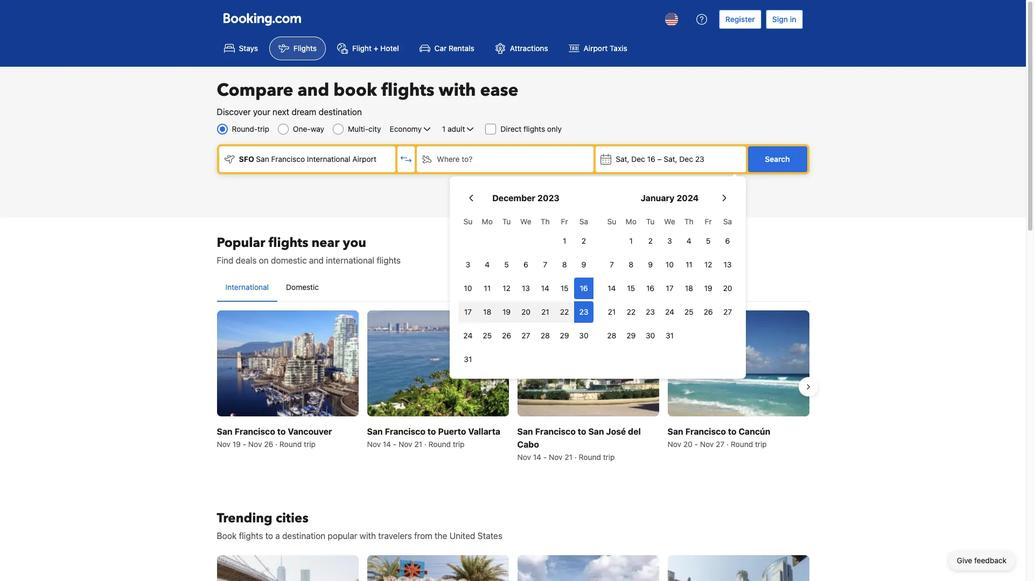Task type: vqa. For each thing, say whether or not it's contained in the screenshot.


Task type: locate. For each thing, give the bounding box(es) containing it.
0 horizontal spatial 9
[[582, 260, 586, 269]]

and up dream
[[298, 79, 329, 102]]

19 January 2024 checkbox
[[699, 278, 718, 300]]

th down 2023
[[541, 217, 550, 226]]

28 left 29 option
[[607, 331, 617, 340]]

0 horizontal spatial 13
[[522, 284, 530, 293]]

1 horizontal spatial 12
[[705, 260, 712, 269]]

dec right the –
[[680, 155, 693, 164]]

vancouver
[[288, 427, 332, 437]]

san inside san francisco to vancouver nov 19 - nov 26 · round trip
[[217, 427, 233, 437]]

destination
[[319, 107, 362, 117], [282, 532, 326, 542]]

5
[[706, 236, 711, 246], [504, 260, 509, 269]]

13 right 12 checkbox in the top of the page
[[724, 260, 732, 269]]

flights left only
[[524, 124, 545, 134]]

round inside san francisco to puerto vallarta nov 14 - nov 21 · round trip
[[429, 440, 451, 449]]

to inside san francisco to puerto vallarta nov 14 - nov 21 · round trip
[[428, 427, 436, 437]]

1 horizontal spatial airport
[[584, 44, 608, 53]]

22
[[560, 308, 569, 317], [627, 308, 636, 317]]

· inside 'san francisco to san josé del cabo nov 14 - nov 21 · round trip'
[[575, 453, 577, 462]]

8 right 7 december 2023 option
[[562, 260, 567, 269]]

to inside 'san francisco to san josé del cabo nov 14 - nov 21 · round trip'
[[578, 427, 586, 437]]

to for puerto
[[428, 427, 436, 437]]

francisco
[[271, 155, 305, 164], [235, 427, 275, 437], [385, 427, 426, 437], [535, 427, 576, 437], [686, 427, 726, 437]]

round inside san francisco to vancouver nov 19 - nov 26 · round trip
[[280, 440, 302, 449]]

and inside compare and book flights with ease discover your next dream destination
[[298, 79, 329, 102]]

1 left adult
[[442, 124, 446, 134]]

10 January 2024 checkbox
[[660, 254, 680, 276]]

21 December 2023 checkbox
[[536, 302, 555, 323]]

28 inside checkbox
[[541, 331, 550, 340]]

1 horizontal spatial 3
[[668, 236, 672, 246]]

15 December 2023 checkbox
[[555, 278, 574, 300]]

dec
[[632, 155, 645, 164], [680, 155, 693, 164]]

8 inside 8 option
[[562, 260, 567, 269]]

1 horizontal spatial 8
[[629, 260, 634, 269]]

10 inside 10 december 2023 "option"
[[464, 284, 472, 293]]

1 horizontal spatial sa
[[723, 217, 732, 226]]

0 horizontal spatial sa
[[580, 217, 588, 226]]

27 January 2024 checkbox
[[718, 302, 737, 323]]

0 horizontal spatial 26
[[264, 440, 273, 449]]

2 sa from the left
[[723, 217, 732, 226]]

15 for '15' option
[[561, 284, 569, 293]]

28 inside option
[[607, 331, 617, 340]]

31 down 24 december 2023 checkbox
[[464, 355, 472, 364]]

travelers
[[378, 532, 412, 542]]

to inside san francisco to vancouver nov 19 - nov 26 · round trip
[[277, 427, 286, 437]]

12 December 2023 checkbox
[[497, 278, 516, 300]]

1 horizontal spatial 9
[[648, 260, 653, 269]]

1 28 from the left
[[541, 331, 550, 340]]

0 vertical spatial 3
[[668, 236, 672, 246]]

sa for 2024
[[723, 217, 732, 226]]

3 left the "4 december 2023" checkbox
[[466, 260, 470, 269]]

0 vertical spatial 4
[[687, 236, 692, 246]]

25 right 24 december 2023 checkbox
[[483, 331, 492, 340]]

16 cell
[[574, 276, 594, 300]]

4 for the "4 december 2023" checkbox
[[485, 260, 490, 269]]

with inside trending cities book flights to a destination popular with travelers from the united states
[[360, 532, 376, 542]]

0 vertical spatial destination
[[319, 107, 362, 117]]

1
[[442, 124, 446, 134], [563, 236, 566, 246], [630, 236, 633, 246]]

7
[[543, 260, 547, 269], [610, 260, 614, 269]]

12 January 2024 checkbox
[[699, 254, 718, 276]]

25
[[685, 308, 694, 317], [483, 331, 492, 340]]

30 December 2023 checkbox
[[574, 325, 594, 347]]

1 2 from the left
[[582, 236, 586, 246]]

international
[[307, 155, 350, 164], [225, 283, 269, 292]]

19 inside san francisco to vancouver nov 19 - nov 26 · round trip
[[233, 440, 241, 449]]

1 horizontal spatial fr
[[705, 217, 712, 226]]

19
[[704, 284, 713, 293], [503, 308, 511, 317], [233, 440, 241, 449]]

29 right 28 january 2024 option
[[627, 331, 636, 340]]

+
[[374, 44, 378, 53]]

25 inside "checkbox"
[[685, 308, 694, 317]]

4 inside checkbox
[[485, 260, 490, 269]]

discover
[[217, 107, 251, 117]]

6 inside 6 december 2023 option
[[524, 260, 528, 269]]

francisco for san francisco to cancún
[[686, 427, 726, 437]]

1 horizontal spatial 6
[[725, 236, 730, 246]]

30 right 29 option
[[646, 331, 655, 340]]

to left josé
[[578, 427, 586, 437]]

1 vertical spatial 27
[[522, 331, 530, 340]]

17 inside cell
[[464, 308, 472, 317]]

2 su from the left
[[607, 217, 616, 226]]

16 January 2024 checkbox
[[641, 278, 660, 300]]

with
[[439, 79, 476, 102], [360, 532, 376, 542]]

0 horizontal spatial we
[[520, 217, 532, 226]]

20 inside san francisco to cancún nov 20 - nov 27 · round trip
[[684, 440, 693, 449]]

1 inside 'checkbox'
[[563, 236, 566, 246]]

28 for 28 january 2024 option
[[607, 331, 617, 340]]

taxis
[[610, 44, 627, 53]]

22 inside option
[[560, 308, 569, 317]]

16 right 15 "checkbox"
[[646, 284, 655, 293]]

1 vertical spatial 24
[[464, 331, 473, 340]]

0 horizontal spatial 18
[[483, 308, 491, 317]]

tab list
[[217, 274, 809, 303]]

francisco inside san francisco to vancouver nov 19 - nov 26 · round trip
[[235, 427, 275, 437]]

18 inside checkbox
[[685, 284, 693, 293]]

0 horizontal spatial 25
[[483, 331, 492, 340]]

1 dec from the left
[[632, 155, 645, 164]]

1 grid from the left
[[458, 211, 594, 371]]

trending cities book flights to a destination popular with travelers from the united states
[[217, 510, 503, 542]]

san
[[256, 155, 269, 164], [217, 427, 233, 437], [367, 427, 383, 437], [517, 427, 533, 437], [588, 427, 604, 437], [668, 427, 683, 437]]

mo up "1 january 2024" checkbox
[[626, 217, 637, 226]]

2 vertical spatial 27
[[716, 440, 725, 449]]

1 horizontal spatial 11
[[686, 260, 693, 269]]

1 horizontal spatial 24
[[665, 308, 674, 317]]

domestic
[[271, 256, 307, 266]]

6
[[725, 236, 730, 246], [524, 260, 528, 269]]

su up 3 checkbox
[[464, 217, 473, 226]]

16 inside checkbox
[[580, 284, 588, 293]]

16 left the –
[[647, 155, 655, 164]]

san for san francisco to vancouver
[[217, 427, 233, 437]]

airport down multi-city
[[352, 155, 377, 164]]

mo for january
[[626, 217, 637, 226]]

14 January 2024 checkbox
[[602, 278, 622, 300]]

th up the 4 january 2024 checkbox
[[685, 217, 694, 226]]

11 January 2024 checkbox
[[680, 254, 699, 276]]

1 vertical spatial 31
[[464, 355, 472, 364]]

12 inside checkbox
[[705, 260, 712, 269]]

23 for 23 january 2024 checkbox
[[646, 308, 655, 317]]

0 horizontal spatial 8
[[562, 260, 567, 269]]

destination up multi-
[[319, 107, 362, 117]]

1 horizontal spatial 19
[[503, 308, 511, 317]]

26 inside "option"
[[704, 308, 713, 317]]

5 right the "4 december 2023" checkbox
[[504, 260, 509, 269]]

2 fr from the left
[[705, 217, 712, 226]]

1 vertical spatial 6
[[524, 260, 528, 269]]

mo down december
[[482, 217, 493, 226]]

7 inside option
[[543, 260, 547, 269]]

4 inside checkbox
[[687, 236, 692, 246]]

region
[[208, 307, 818, 468]]

0 horizontal spatial 4
[[485, 260, 490, 269]]

0 horizontal spatial 20
[[521, 308, 531, 317]]

and down near
[[309, 256, 324, 266]]

10 inside 10 option
[[666, 260, 674, 269]]

· inside san francisco to puerto vallarta nov 14 - nov 21 · round trip
[[424, 440, 427, 449]]

united
[[450, 532, 475, 542]]

airport left "taxis"
[[584, 44, 608, 53]]

1 vertical spatial 5
[[504, 260, 509, 269]]

20 for 20 december 2023 option
[[521, 308, 531, 317]]

21 cell
[[536, 300, 555, 323]]

2024
[[677, 193, 699, 203]]

2 15 from the left
[[627, 284, 635, 293]]

1 horizontal spatial 15
[[627, 284, 635, 293]]

5 December 2023 checkbox
[[497, 254, 516, 276]]

31 right 30 january 2024 checkbox
[[666, 331, 674, 340]]

0 horizontal spatial 10
[[464, 284, 472, 293]]

francisco for san francisco to vancouver
[[235, 427, 275, 437]]

22 right 21 december 2023 checkbox at the right bottom of page
[[560, 308, 569, 317]]

10 left 11 option
[[464, 284, 472, 293]]

15 right 14 'checkbox'
[[627, 284, 635, 293]]

to inside trending cities book flights to a destination popular with travelers from the united states
[[265, 532, 273, 542]]

compare
[[217, 79, 293, 102]]

2 29 from the left
[[627, 331, 636, 340]]

24 for 24 december 2023 checkbox
[[464, 331, 473, 340]]

sat, left the –
[[616, 155, 629, 164]]

destination down cities
[[282, 532, 326, 542]]

19 inside 19 option
[[503, 308, 511, 317]]

to left the a
[[265, 532, 273, 542]]

23 inside 23 december 2023 checkbox
[[579, 308, 589, 317]]

booking.com logo image
[[223, 13, 301, 26], [223, 13, 301, 26]]

1 vertical spatial 26
[[502, 331, 511, 340]]

0 vertical spatial 12
[[705, 260, 712, 269]]

2 sat, from the left
[[664, 155, 677, 164]]

we for december
[[520, 217, 532, 226]]

0 vertical spatial 10
[[666, 260, 674, 269]]

we up 3 checkbox
[[664, 217, 675, 226]]

a
[[275, 532, 280, 542]]

25 right 24 checkbox
[[685, 308, 694, 317]]

15 inside 15 "checkbox"
[[627, 284, 635, 293]]

–
[[657, 155, 662, 164]]

0 vertical spatial 5
[[706, 236, 711, 246]]

0 vertical spatial 6
[[725, 236, 730, 246]]

th for 2023
[[541, 217, 550, 226]]

17 left 18 december 2023 option
[[464, 308, 472, 317]]

1 fr from the left
[[561, 217, 568, 226]]

2 mo from the left
[[626, 217, 637, 226]]

2 horizontal spatial 26
[[704, 308, 713, 317]]

29 right 28 december 2023 checkbox
[[560, 331, 569, 340]]

6 December 2023 checkbox
[[516, 254, 536, 276]]

27 inside option
[[522, 331, 530, 340]]

fr up 5 january 2024 checkbox
[[705, 217, 712, 226]]

22 December 2023 checkbox
[[555, 302, 574, 323]]

trip down cancún
[[755, 440, 767, 449]]

1 vertical spatial destination
[[282, 532, 326, 542]]

mo for december
[[482, 217, 493, 226]]

0 vertical spatial 25
[[685, 308, 694, 317]]

0 vertical spatial 24
[[665, 308, 674, 317]]

0 horizontal spatial 15
[[561, 284, 569, 293]]

1 horizontal spatial 7
[[610, 260, 614, 269]]

23 right 22 checkbox
[[646, 308, 655, 317]]

1 horizontal spatial su
[[607, 217, 616, 226]]

1 8 from the left
[[562, 260, 567, 269]]

17 for 17 december 2023 option
[[464, 308, 472, 317]]

6 right 5 december 2023 "checkbox" in the top left of the page
[[524, 260, 528, 269]]

10 right 9 january 2024 option
[[666, 260, 674, 269]]

2 for january 2024
[[648, 236, 653, 246]]

1 we from the left
[[520, 217, 532, 226]]

sfo san francisco international airport
[[239, 155, 377, 164]]

0 horizontal spatial with
[[360, 532, 376, 542]]

30
[[579, 331, 589, 340], [646, 331, 655, 340]]

1 horizontal spatial 5
[[706, 236, 711, 246]]

0 vertical spatial 19
[[704, 284, 713, 293]]

january
[[641, 193, 675, 203]]

20 December 2023 checkbox
[[516, 302, 536, 323]]

17 right 16 january 2024 option on the right of page
[[666, 284, 674, 293]]

19 cell
[[497, 300, 516, 323]]

0 vertical spatial 18
[[685, 284, 693, 293]]

sa up 6 option
[[723, 217, 732, 226]]

trip down vancouver
[[304, 440, 316, 449]]

0 horizontal spatial fr
[[561, 217, 568, 226]]

rentals
[[449, 44, 474, 53]]

3 January 2024 checkbox
[[660, 231, 680, 252]]

1 vertical spatial 20
[[521, 308, 531, 317]]

1 vertical spatial 10
[[464, 284, 472, 293]]

18 cell
[[478, 300, 497, 323]]

18 right 17 december 2023 option
[[483, 308, 491, 317]]

1 horizontal spatial 29
[[627, 331, 636, 340]]

20 inside option
[[521, 308, 531, 317]]

29 for 29 checkbox
[[560, 331, 569, 340]]

attractions
[[510, 44, 548, 53]]

22 cell
[[555, 300, 574, 323]]

31 for 31 option
[[666, 331, 674, 340]]

0 vertical spatial 27
[[723, 308, 732, 317]]

3
[[668, 236, 672, 246], [466, 260, 470, 269]]

0 vertical spatial 20
[[723, 284, 732, 293]]

23 right 22 option
[[579, 308, 589, 317]]

international down the deals
[[225, 283, 269, 292]]

2 left 3 checkbox
[[648, 236, 653, 246]]

flights down trending on the left bottom of page
[[239, 532, 263, 542]]

11
[[686, 260, 693, 269], [484, 284, 491, 293]]

2 vertical spatial 19
[[233, 440, 241, 449]]

2 2 from the left
[[648, 236, 653, 246]]

2 dec from the left
[[680, 155, 693, 164]]

14 inside 'san francisco to san josé del cabo nov 14 - nov 21 · round trip'
[[533, 453, 541, 462]]

1 horizontal spatial 17
[[666, 284, 674, 293]]

1 horizontal spatial 18
[[685, 284, 693, 293]]

16 inside option
[[646, 284, 655, 293]]

1 horizontal spatial 10
[[666, 260, 674, 269]]

with right popular
[[360, 532, 376, 542]]

24
[[665, 308, 674, 317], [464, 331, 473, 340]]

domestic button
[[277, 274, 328, 302]]

15 January 2024 checkbox
[[622, 278, 641, 300]]

1 horizontal spatial international
[[307, 155, 350, 164]]

11 right 10 option
[[686, 260, 693, 269]]

direct
[[501, 124, 522, 134]]

2 inside checkbox
[[648, 236, 653, 246]]

24 inside checkbox
[[464, 331, 473, 340]]

nov
[[217, 440, 231, 449], [248, 440, 262, 449], [367, 440, 381, 449], [399, 440, 412, 449], [668, 440, 681, 449], [700, 440, 714, 449], [517, 453, 531, 462], [549, 453, 563, 462]]

1 15 from the left
[[561, 284, 569, 293]]

1 vertical spatial 13
[[522, 284, 530, 293]]

16 December 2023 checkbox
[[574, 278, 594, 300]]

23 right the –
[[695, 155, 704, 164]]

18 December 2023 checkbox
[[478, 302, 497, 323]]

9 inside option
[[582, 260, 586, 269]]

1 vertical spatial 19
[[503, 308, 511, 317]]

0 horizontal spatial 3
[[466, 260, 470, 269]]

trip down josé
[[603, 453, 615, 462]]

22 for 22 option
[[560, 308, 569, 317]]

13 for 13 option
[[724, 260, 732, 269]]

27
[[723, 308, 732, 317], [522, 331, 530, 340], [716, 440, 725, 449]]

2 tu from the left
[[646, 217, 655, 226]]

0 horizontal spatial 5
[[504, 260, 509, 269]]

san francisco to vancouver image
[[217, 311, 359, 417]]

23 inside 23 january 2024 checkbox
[[646, 308, 655, 317]]

san inside san francisco to cancún nov 20 - nov 27 · round trip
[[668, 427, 683, 437]]

region containing san francisco to vancouver
[[208, 307, 818, 468]]

27 inside 'option'
[[723, 308, 732, 317]]

you
[[343, 234, 366, 252]]

2 th from the left
[[685, 217, 694, 226]]

francisco inside san francisco to puerto vallarta nov 14 - nov 21 · round trip
[[385, 427, 426, 437]]

to left puerto
[[428, 427, 436, 437]]

4
[[687, 236, 692, 246], [485, 260, 490, 269]]

2 horizontal spatial 23
[[695, 155, 704, 164]]

28 left 29 checkbox
[[541, 331, 550, 340]]

2 vertical spatial 26
[[264, 440, 273, 449]]

th for 2024
[[685, 217, 694, 226]]

1 vertical spatial 17
[[464, 308, 472, 317]]

15
[[561, 284, 569, 293], [627, 284, 635, 293]]

with inside compare and book flights with ease discover your next dream destination
[[439, 79, 476, 102]]

to left cancún
[[728, 427, 737, 437]]

0 horizontal spatial international
[[225, 283, 269, 292]]

22 right 21 'checkbox'
[[627, 308, 636, 317]]

17 for 17 option
[[666, 284, 674, 293]]

international button
[[217, 274, 277, 302]]

24 December 2023 checkbox
[[458, 325, 478, 347]]

20 inside option
[[723, 284, 732, 293]]

26 inside checkbox
[[502, 331, 511, 340]]

3 right 2 january 2024 checkbox on the right top of the page
[[668, 236, 672, 246]]

on
[[259, 256, 269, 266]]

mo
[[482, 217, 493, 226], [626, 217, 637, 226]]

7 inside "option"
[[610, 260, 614, 269]]

5 January 2024 checkbox
[[699, 231, 718, 252]]

1 mo from the left
[[482, 217, 493, 226]]

25 December 2023 checkbox
[[478, 325, 497, 347]]

0 horizontal spatial 12
[[503, 284, 511, 293]]

san francisco to cancún nov 20 - nov 27 · round trip
[[668, 427, 771, 449]]

1 horizontal spatial mo
[[626, 217, 637, 226]]

0 vertical spatial 26
[[704, 308, 713, 317]]

24 inside checkbox
[[665, 308, 674, 317]]

su up 7 "option" at the top right
[[607, 217, 616, 226]]

29 inside checkbox
[[560, 331, 569, 340]]

5 right the 4 january 2024 checkbox
[[706, 236, 711, 246]]

15 inside '15' option
[[561, 284, 569, 293]]

2 right 1 december 2023 'checkbox'
[[582, 236, 586, 246]]

13 for 13 december 2023 option
[[522, 284, 530, 293]]

20 for 20 option
[[723, 284, 732, 293]]

grid
[[458, 211, 594, 371], [602, 211, 737, 347]]

31 for 31 checkbox
[[464, 355, 472, 364]]

1 30 from the left
[[579, 331, 589, 340]]

san francisco to puerto vallarta nov 14 - nov 21 · round trip
[[367, 427, 500, 449]]

1 horizontal spatial with
[[439, 79, 476, 102]]

0 horizontal spatial 30
[[579, 331, 589, 340]]

6 for 6 option
[[725, 236, 730, 246]]

december
[[492, 193, 536, 203]]

dec left the –
[[632, 155, 645, 164]]

5 inside checkbox
[[706, 236, 711, 246]]

7 left 8 option
[[610, 260, 614, 269]]

1 su from the left
[[464, 217, 473, 226]]

2 22 from the left
[[627, 308, 636, 317]]

2 we from the left
[[664, 217, 675, 226]]

· inside san francisco to vancouver nov 19 - nov 26 · round trip
[[275, 440, 277, 449]]

5 inside "checkbox"
[[504, 260, 509, 269]]

and inside popular flights near you find deals on domestic and international flights
[[309, 256, 324, 266]]

1 horizontal spatial 20
[[684, 440, 693, 449]]

30 for 30 december 2023 option
[[579, 331, 589, 340]]

0 horizontal spatial 6
[[524, 260, 528, 269]]

1 horizontal spatial th
[[685, 217, 694, 226]]

popular flights near you find deals on domestic and international flights
[[217, 234, 401, 266]]

0 vertical spatial 17
[[666, 284, 674, 293]]

22 for 22 checkbox
[[627, 308, 636, 317]]

1 7 from the left
[[543, 260, 547, 269]]

trip
[[258, 124, 269, 134], [304, 440, 316, 449], [453, 440, 465, 449], [755, 440, 767, 449], [603, 453, 615, 462]]

2 horizontal spatial 1
[[630, 236, 633, 246]]

book
[[334, 79, 377, 102]]

23 cell
[[574, 300, 594, 323]]

0 horizontal spatial tu
[[502, 217, 511, 226]]

francisco inside san francisco to cancún nov 20 - nov 27 · round trip
[[686, 427, 726, 437]]

1 horizontal spatial 2
[[648, 236, 653, 246]]

1 9 from the left
[[582, 260, 586, 269]]

sat, right the –
[[664, 155, 677, 164]]

31 inside option
[[666, 331, 674, 340]]

tu down december
[[502, 217, 511, 226]]

1 horizontal spatial 1
[[563, 236, 566, 246]]

we down december 2023
[[520, 217, 532, 226]]

24 left 25 december 2023 checkbox
[[464, 331, 473, 340]]

where to?
[[437, 155, 473, 164]]

2 7 from the left
[[610, 260, 614, 269]]

san for san francisco to san josé del cabo
[[517, 427, 533, 437]]

we
[[520, 217, 532, 226], [664, 217, 675, 226]]

vallarta
[[468, 427, 500, 437]]

1 th from the left
[[541, 217, 550, 226]]

tu up 2 january 2024 checkbox on the right top of the page
[[646, 217, 655, 226]]

1 29 from the left
[[560, 331, 569, 340]]

2 inside "checkbox"
[[582, 236, 586, 246]]

international inside 'button'
[[225, 283, 269, 292]]

9 inside option
[[648, 260, 653, 269]]

flights right international
[[377, 256, 401, 266]]

dream
[[292, 107, 316, 117]]

14
[[541, 284, 549, 293], [608, 284, 616, 293], [383, 440, 391, 449], [533, 453, 541, 462]]

0 horizontal spatial 7
[[543, 260, 547, 269]]

29 inside option
[[627, 331, 636, 340]]

compare and book flights with ease discover your next dream destination
[[217, 79, 519, 117]]

8 right 7 "option" at the top right
[[629, 260, 634, 269]]

14 December 2023 checkbox
[[536, 278, 555, 300]]

we for january
[[664, 217, 675, 226]]

9 for 9 option at top
[[582, 260, 586, 269]]

1 vertical spatial 12
[[503, 284, 511, 293]]

0 horizontal spatial 22
[[560, 308, 569, 317]]

0 vertical spatial and
[[298, 79, 329, 102]]

11 right 10 december 2023 "option"
[[484, 284, 491, 293]]

1 sa from the left
[[580, 217, 588, 226]]

0 vertical spatial international
[[307, 155, 350, 164]]

1 horizontal spatial 23
[[646, 308, 655, 317]]

12 inside option
[[503, 284, 511, 293]]

with up adult
[[439, 79, 476, 102]]

6 right 5 january 2024 checkbox
[[725, 236, 730, 246]]

destination inside trending cities book flights to a destination popular with travelers from the united states
[[282, 532, 326, 542]]

22 January 2024 checkbox
[[622, 302, 641, 323]]

23 December 2023 checkbox
[[574, 302, 594, 323]]

1 horizontal spatial 13
[[724, 260, 732, 269]]

10
[[666, 260, 674, 269], [464, 284, 472, 293]]

17 January 2024 checkbox
[[660, 278, 680, 300]]

from
[[414, 532, 432, 542]]

18 right 17 option
[[685, 284, 693, 293]]

12
[[705, 260, 712, 269], [503, 284, 511, 293]]

fr
[[561, 217, 568, 226], [705, 217, 712, 226]]

0 horizontal spatial grid
[[458, 211, 594, 371]]

3 December 2023 checkbox
[[458, 254, 478, 276]]

1 horizontal spatial tu
[[646, 217, 655, 226]]

josé
[[606, 427, 626, 437]]

1 inside checkbox
[[630, 236, 633, 246]]

1 left 2 january 2024 checkbox on the right top of the page
[[630, 236, 633, 246]]

·
[[275, 440, 277, 449], [424, 440, 427, 449], [727, 440, 729, 449], [575, 453, 577, 462]]

trip inside san francisco to vancouver nov 19 - nov 26 · round trip
[[304, 440, 316, 449]]

0 horizontal spatial 2
[[582, 236, 586, 246]]

2 grid from the left
[[602, 211, 737, 347]]

1 22 from the left
[[560, 308, 569, 317]]

0 horizontal spatial mo
[[482, 217, 493, 226]]

flights up economy on the top of page
[[381, 79, 434, 102]]

to left vancouver
[[277, 427, 286, 437]]

0 horizontal spatial th
[[541, 217, 550, 226]]

2 30 from the left
[[646, 331, 655, 340]]

1 horizontal spatial 30
[[646, 331, 655, 340]]

28 January 2024 checkbox
[[602, 325, 622, 347]]

sa up the '2' "checkbox"
[[580, 217, 588, 226]]

1 vertical spatial international
[[225, 283, 269, 292]]

1 adult button
[[441, 123, 477, 136]]

car rentals
[[435, 44, 474, 53]]

0 horizontal spatial 28
[[541, 331, 550, 340]]

19 inside 19 january 2024 option
[[704, 284, 713, 293]]

24 right 23 january 2024 checkbox
[[665, 308, 674, 317]]

1 vertical spatial and
[[309, 256, 324, 266]]

22 inside checkbox
[[627, 308, 636, 317]]

fr up 1 december 2023 'checkbox'
[[561, 217, 568, 226]]

16 right '15' option
[[580, 284, 588, 293]]

and
[[298, 79, 329, 102], [309, 256, 324, 266]]

international down way
[[307, 155, 350, 164]]

31 January 2024 checkbox
[[660, 325, 680, 347]]

san for san francisco to puerto vallarta
[[367, 427, 383, 437]]

8 inside 8 option
[[629, 260, 634, 269]]

9 January 2024 checkbox
[[641, 254, 660, 276]]

18 inside option
[[483, 308, 491, 317]]

6 inside 6 option
[[725, 236, 730, 246]]

26 December 2023 checkbox
[[497, 325, 516, 347]]

12 for 12 checkbox in the top of the page
[[705, 260, 712, 269]]

1 left the '2' "checkbox"
[[563, 236, 566, 246]]

san for san francisco to cancún
[[668, 427, 683, 437]]

14 inside option
[[541, 284, 549, 293]]

car
[[435, 44, 447, 53]]

13 right 12 december 2023 option
[[522, 284, 530, 293]]

2 8 from the left
[[629, 260, 634, 269]]

15 right 14 option
[[561, 284, 569, 293]]

multi-city
[[348, 124, 381, 134]]

register link
[[719, 10, 762, 29]]

1 tu from the left
[[502, 217, 511, 226]]

san inside san francisco to puerto vallarta nov 14 - nov 21 · round trip
[[367, 427, 383, 437]]

30 right 29 checkbox
[[579, 331, 589, 340]]

18 for 18 december 2023 option
[[483, 308, 491, 317]]

7 right 6 december 2023 option
[[543, 260, 547, 269]]

26
[[704, 308, 713, 317], [502, 331, 511, 340], [264, 440, 273, 449]]

30 inside checkbox
[[646, 331, 655, 340]]

21
[[541, 308, 549, 317], [608, 308, 616, 317], [414, 440, 422, 449], [565, 453, 573, 462]]

17 cell
[[458, 300, 478, 323]]

1 vertical spatial 4
[[485, 260, 490, 269]]

4 December 2023 checkbox
[[478, 254, 497, 276]]

0 horizontal spatial 23
[[579, 308, 589, 317]]

francisco inside 'san francisco to san josé del cabo nov 14 - nov 21 · round trip'
[[535, 427, 576, 437]]

10 for 10 december 2023 "option"
[[464, 284, 472, 293]]

-
[[243, 440, 246, 449], [393, 440, 397, 449], [695, 440, 698, 449], [543, 453, 547, 462]]

25 inside checkbox
[[483, 331, 492, 340]]

9 for 9 january 2024 option
[[648, 260, 653, 269]]

11 December 2023 checkbox
[[478, 278, 497, 300]]

2 December 2023 checkbox
[[574, 231, 594, 252]]

1 horizontal spatial 28
[[607, 331, 617, 340]]

popular
[[328, 532, 357, 542]]

sign in link
[[766, 10, 803, 29]]

trip down puerto
[[453, 440, 465, 449]]

2 9 from the left
[[648, 260, 653, 269]]

2 28 from the left
[[607, 331, 617, 340]]



Task type: describe. For each thing, give the bounding box(es) containing it.
sfo
[[239, 155, 254, 164]]

7 for 7 december 2023 option
[[543, 260, 547, 269]]

trip inside san francisco to cancún nov 20 - nov 27 · round trip
[[755, 440, 767, 449]]

21 inside 'san francisco to san josé del cabo nov 14 - nov 21 · round trip'
[[565, 453, 573, 462]]

0 vertical spatial 11
[[686, 260, 693, 269]]

states
[[478, 532, 503, 542]]

multi-
[[348, 124, 369, 134]]

adult
[[448, 124, 465, 134]]

18 for 18 checkbox
[[685, 284, 693, 293]]

sa for 2023
[[580, 217, 588, 226]]

8 for 8 option
[[562, 260, 567, 269]]

flights inside trending cities book flights to a destination popular with travelers from the united states
[[239, 532, 263, 542]]

14 inside san francisco to puerto vallarta nov 14 - nov 21 · round trip
[[383, 440, 391, 449]]

26 inside san francisco to vancouver nov 19 - nov 26 · round trip
[[264, 440, 273, 449]]

1 vertical spatial 3
[[466, 260, 470, 269]]

round inside san francisco to cancún nov 20 - nov 27 · round trip
[[731, 440, 753, 449]]

2023
[[538, 193, 560, 203]]

sat, dec 16 – sat, dec 23 button
[[596, 147, 746, 172]]

su for december
[[464, 217, 473, 226]]

19 for 19 january 2024 option
[[704, 284, 713, 293]]

1 January 2024 checkbox
[[622, 231, 641, 252]]

20 January 2024 checkbox
[[718, 278, 737, 300]]

in
[[790, 15, 796, 24]]

15 for 15 "checkbox"
[[627, 284, 635, 293]]

20 cell
[[516, 300, 536, 323]]

del
[[628, 427, 641, 437]]

fr for 2023
[[561, 217, 568, 226]]

10 for 10 option
[[666, 260, 674, 269]]

5 for 5 december 2023 "checkbox" in the top left of the page
[[504, 260, 509, 269]]

san francisco to puerto vallarta image
[[367, 311, 509, 417]]

17 December 2023 checkbox
[[458, 302, 478, 323]]

near
[[312, 234, 340, 252]]

14 inside 'checkbox'
[[608, 284, 616, 293]]

16 inside popup button
[[647, 155, 655, 164]]

give feedback button
[[948, 552, 1015, 571]]

give
[[957, 556, 973, 566]]

1 for december 2023
[[563, 236, 566, 246]]

- inside san francisco to puerto vallarta nov 14 - nov 21 · round trip
[[393, 440, 397, 449]]

8 December 2023 checkbox
[[555, 254, 574, 276]]

sign
[[772, 15, 788, 24]]

hotel
[[380, 44, 399, 53]]

flights inside compare and book flights with ease discover your next dream destination
[[381, 79, 434, 102]]

search button
[[748, 147, 807, 172]]

to for cancún
[[728, 427, 737, 437]]

round-trip
[[232, 124, 269, 134]]

tab list containing international
[[217, 274, 809, 303]]

1 for january 2024
[[630, 236, 633, 246]]

trip inside san francisco to puerto vallarta nov 14 - nov 21 · round trip
[[453, 440, 465, 449]]

- inside san francisco to vancouver nov 19 - nov 26 · round trip
[[243, 440, 246, 449]]

flight + hotel
[[352, 44, 399, 53]]

- inside 'san francisco to san josé del cabo nov 14 - nov 21 · round trip'
[[543, 453, 547, 462]]

puerto
[[438, 427, 466, 437]]

city
[[369, 124, 381, 134]]

24 January 2024 checkbox
[[660, 302, 680, 323]]

7 December 2023 checkbox
[[536, 254, 555, 276]]

where to? button
[[417, 147, 594, 172]]

flights
[[294, 44, 317, 53]]

25 January 2024 checkbox
[[680, 302, 699, 323]]

search
[[765, 155, 790, 164]]

car rentals link
[[410, 37, 484, 60]]

30 January 2024 checkbox
[[641, 325, 660, 347]]

27 for 27 'option'
[[723, 308, 732, 317]]

flights link
[[269, 37, 326, 60]]

feedback
[[975, 556, 1007, 566]]

· inside san francisco to cancún nov 20 - nov 27 · round trip
[[727, 440, 729, 449]]

book
[[217, 532, 237, 542]]

francisco for san francisco to puerto vallarta
[[385, 427, 426, 437]]

su for january
[[607, 217, 616, 226]]

27 December 2023 checkbox
[[516, 325, 536, 347]]

21 inside san francisco to puerto vallarta nov 14 - nov 21 · round trip
[[414, 440, 422, 449]]

flights up "domestic"
[[269, 234, 308, 252]]

tu for january 2024
[[646, 217, 655, 226]]

sign in
[[772, 15, 796, 24]]

21 inside checkbox
[[541, 308, 549, 317]]

26 for 26 december 2023 checkbox
[[502, 331, 511, 340]]

ease
[[480, 79, 519, 102]]

round-
[[232, 124, 258, 134]]

8 January 2024 checkbox
[[622, 254, 641, 276]]

0 vertical spatial airport
[[584, 44, 608, 53]]

where
[[437, 155, 460, 164]]

grid for january
[[602, 211, 737, 347]]

4 January 2024 checkbox
[[680, 231, 699, 252]]

next
[[273, 107, 289, 117]]

domestic
[[286, 283, 319, 292]]

to for san
[[578, 427, 586, 437]]

2 January 2024 checkbox
[[641, 231, 660, 252]]

deals
[[236, 256, 257, 266]]

28 for 28 december 2023 checkbox
[[541, 331, 550, 340]]

25 for 25 "checkbox"
[[685, 308, 694, 317]]

6 January 2024 checkbox
[[718, 231, 737, 252]]

cabo
[[517, 440, 539, 450]]

31 December 2023 checkbox
[[458, 349, 478, 371]]

cities
[[276, 510, 309, 528]]

francisco for san francisco to san josé del cabo
[[535, 427, 576, 437]]

7 January 2024 checkbox
[[602, 254, 622, 276]]

one-
[[293, 124, 311, 134]]

9 December 2023 checkbox
[[574, 254, 594, 276]]

flight
[[352, 44, 372, 53]]

to for vancouver
[[277, 427, 286, 437]]

airport taxis link
[[560, 37, 637, 60]]

international
[[326, 256, 374, 266]]

23 January 2024 checkbox
[[641, 302, 660, 323]]

tu for december 2023
[[502, 217, 511, 226]]

26 for the 26 "option" at the right
[[704, 308, 713, 317]]

destination inside compare and book flights with ease discover your next dream destination
[[319, 107, 362, 117]]

18 January 2024 checkbox
[[680, 278, 699, 300]]

1 adult
[[442, 124, 465, 134]]

grid for december
[[458, 211, 594, 371]]

airport taxis
[[584, 44, 627, 53]]

27 inside san francisco to cancún nov 20 - nov 27 · round trip
[[716, 440, 725, 449]]

1 vertical spatial 11
[[484, 284, 491, 293]]

san francisco to san josé del cabo nov 14 - nov 21 · round trip
[[517, 427, 641, 462]]

7 for 7 "option" at the top right
[[610, 260, 614, 269]]

21 January 2024 checkbox
[[602, 302, 622, 323]]

one-way
[[293, 124, 324, 134]]

the
[[435, 532, 447, 542]]

attractions link
[[486, 37, 557, 60]]

trip down your
[[258, 124, 269, 134]]

13 January 2024 checkbox
[[718, 254, 737, 276]]

cancún
[[739, 427, 771, 437]]

fr for 2024
[[705, 217, 712, 226]]

flight + hotel link
[[328, 37, 408, 60]]

give feedback
[[957, 556, 1007, 566]]

2 for december 2023
[[582, 236, 586, 246]]

21 inside 'checkbox'
[[608, 308, 616, 317]]

direct flights only
[[501, 124, 562, 134]]

16 for 16 january 2024 option on the right of page
[[646, 284, 655, 293]]

13 December 2023 checkbox
[[516, 278, 536, 300]]

23 for 23 december 2023 checkbox
[[579, 308, 589, 317]]

1 inside dropdown button
[[442, 124, 446, 134]]

stays link
[[215, 37, 267, 60]]

january 2024
[[641, 193, 699, 203]]

way
[[311, 124, 324, 134]]

25 for 25 december 2023 checkbox
[[483, 331, 492, 340]]

san francisco to san josé del cabo image
[[517, 311, 659, 417]]

5 for 5 january 2024 checkbox
[[706, 236, 711, 246]]

8 for 8 option
[[629, 260, 634, 269]]

san francisco to cancún image
[[668, 311, 809, 417]]

0 horizontal spatial airport
[[352, 155, 377, 164]]

your
[[253, 107, 270, 117]]

29 December 2023 checkbox
[[555, 325, 574, 347]]

trending
[[217, 510, 273, 528]]

19 December 2023 checkbox
[[497, 302, 516, 323]]

1 sat, from the left
[[616, 155, 629, 164]]

12 for 12 december 2023 option
[[503, 284, 511, 293]]

register
[[726, 15, 755, 24]]

27 for 27 option
[[522, 331, 530, 340]]

trip inside 'san francisco to san josé del cabo nov 14 - nov 21 · round trip'
[[603, 453, 615, 462]]

26 January 2024 checkbox
[[699, 302, 718, 323]]

1 December 2023 checkbox
[[555, 231, 574, 252]]

23 inside "sat, dec 16 – sat, dec 23" popup button
[[695, 155, 704, 164]]

- inside san francisco to cancún nov 20 - nov 27 · round trip
[[695, 440, 698, 449]]

6 for 6 december 2023 option
[[524, 260, 528, 269]]

29 for 29 option
[[627, 331, 636, 340]]

san francisco to vancouver nov 19 - nov 26 · round trip
[[217, 427, 332, 449]]

30 for 30 january 2024 checkbox
[[646, 331, 655, 340]]

10 December 2023 checkbox
[[458, 278, 478, 300]]

stays
[[239, 44, 258, 53]]

december 2023
[[492, 193, 560, 203]]

only
[[547, 124, 562, 134]]

16 for 16 december 2023 checkbox in the right of the page
[[580, 284, 588, 293]]

popular
[[217, 234, 265, 252]]

round inside 'san francisco to san josé del cabo nov 14 - nov 21 · round trip'
[[579, 453, 601, 462]]

find
[[217, 256, 234, 266]]

to?
[[462, 155, 473, 164]]

economy
[[390, 124, 422, 134]]

24 for 24 checkbox
[[665, 308, 674, 317]]

19 for 19 option
[[503, 308, 511, 317]]

28 December 2023 checkbox
[[536, 325, 555, 347]]

4 for the 4 january 2024 checkbox
[[687, 236, 692, 246]]

29 January 2024 checkbox
[[622, 325, 641, 347]]

sat, dec 16 – sat, dec 23
[[616, 155, 704, 164]]



